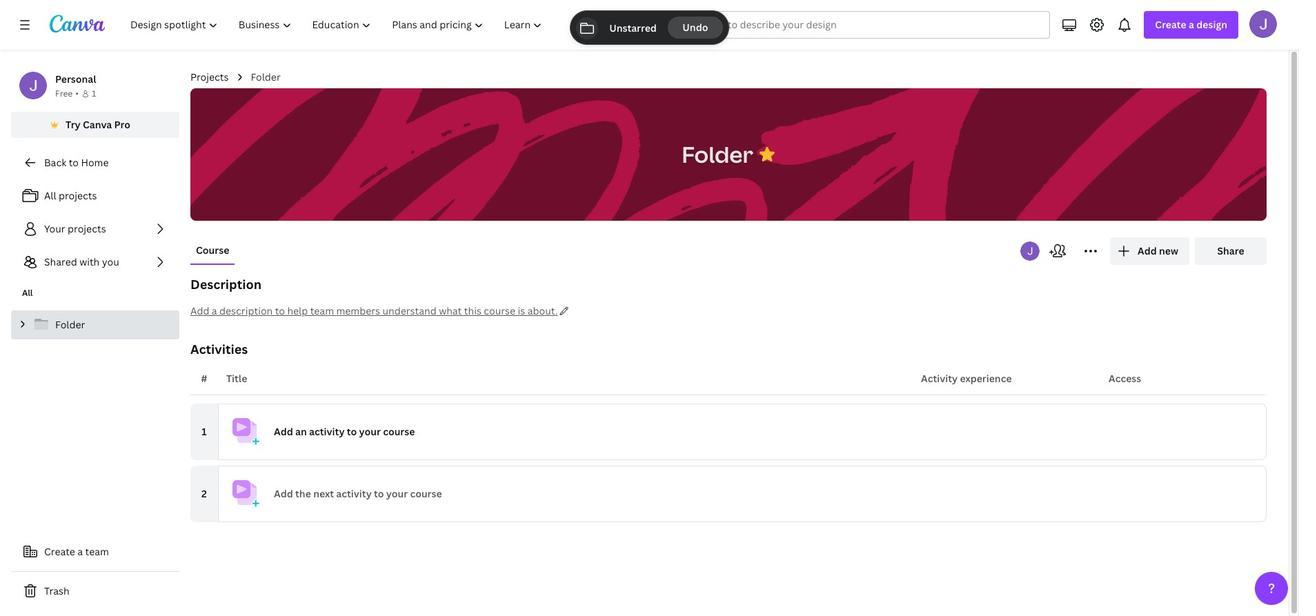 Task type: vqa. For each thing, say whether or not it's contained in the screenshot.
first option from the bottom
no



Task type: locate. For each thing, give the bounding box(es) containing it.
projects down back to home
[[59, 189, 97, 202]]

create a design button
[[1144, 11, 1239, 39]]

a
[[1189, 18, 1194, 31], [212, 304, 217, 317], [77, 545, 83, 558]]

1 vertical spatial course
[[383, 425, 415, 438]]

add an activity to your course button
[[218, 404, 1267, 460]]

your projects link
[[11, 215, 179, 243]]

projects
[[190, 70, 229, 83]]

add for add the next activity to your course
[[274, 487, 293, 500]]

projects right the your
[[68, 222, 106, 235]]

0 horizontal spatial your
[[359, 425, 381, 438]]

folder link right projects link
[[251, 70, 281, 85]]

0 vertical spatial team
[[310, 304, 334, 317]]

folder link down shared with you link
[[11, 311, 179, 339]]

0 vertical spatial folder link
[[251, 70, 281, 85]]

projects
[[59, 189, 97, 202], [68, 222, 106, 235]]

0 vertical spatial folder
[[251, 70, 281, 83]]

a down description
[[212, 304, 217, 317]]

0 horizontal spatial 1
[[92, 88, 96, 99]]

create inside button
[[44, 545, 75, 558]]

status
[[571, 11, 729, 44]]

None search field
[[636, 11, 1050, 39]]

new
[[1159, 244, 1179, 257]]

create up trash
[[44, 545, 75, 558]]

description
[[219, 304, 273, 317]]

1
[[92, 88, 96, 99], [202, 425, 207, 438]]

undo button
[[668, 17, 723, 39]]

0 vertical spatial activity
[[309, 425, 345, 438]]

1 horizontal spatial 1
[[202, 425, 207, 438]]

add inside button
[[190, 304, 209, 317]]

activity
[[309, 425, 345, 438], [336, 487, 372, 500]]

you
[[102, 255, 119, 268]]

all projects
[[44, 189, 97, 202]]

create
[[1155, 18, 1187, 31], [44, 545, 75, 558]]

add left an
[[274, 425, 293, 438]]

to left help
[[275, 304, 285, 317]]

0 vertical spatial projects
[[59, 189, 97, 202]]

0 horizontal spatial create
[[44, 545, 75, 558]]

course
[[484, 304, 516, 317], [383, 425, 415, 438], [410, 487, 442, 500]]

create inside dropdown button
[[1155, 18, 1187, 31]]

folder button
[[675, 133, 760, 176]]

pro
[[114, 118, 130, 131]]

team up the trash link on the bottom left of page
[[85, 545, 109, 558]]

your
[[359, 425, 381, 438], [386, 487, 408, 500]]

add for add an activity to your course
[[274, 425, 293, 438]]

your
[[44, 222, 65, 235]]

activity experience
[[921, 372, 1012, 385]]

list
[[11, 182, 179, 276]]

course
[[196, 244, 229, 257]]

next
[[313, 487, 334, 500]]

try canva pro
[[66, 118, 130, 131]]

to right an
[[347, 425, 357, 438]]

members
[[336, 304, 380, 317]]

create left design
[[1155, 18, 1187, 31]]

1 vertical spatial team
[[85, 545, 109, 558]]

add for add a description to help team members understand what this course is about.
[[190, 304, 209, 317]]

0 vertical spatial your
[[359, 425, 381, 438]]

create for create a team
[[44, 545, 75, 558]]

a up the trash link on the bottom left of page
[[77, 545, 83, 558]]

to inside dropdown button
[[347, 425, 357, 438]]

top level navigation element
[[121, 11, 554, 39]]

personal
[[55, 72, 96, 86]]

0 horizontal spatial a
[[77, 545, 83, 558]]

1 vertical spatial folder link
[[11, 311, 179, 339]]

1 vertical spatial all
[[22, 287, 33, 299]]

0 vertical spatial all
[[44, 189, 56, 202]]

1 right •
[[92, 88, 96, 99]]

add
[[1138, 244, 1157, 257], [190, 304, 209, 317], [274, 425, 293, 438], [274, 487, 293, 500]]

all projects link
[[11, 182, 179, 210]]

projects link
[[190, 70, 229, 85]]

folder
[[251, 70, 281, 83], [682, 139, 753, 169], [55, 318, 85, 331]]

add left 'new'
[[1138, 244, 1157, 257]]

a for team
[[77, 545, 83, 558]]

0 vertical spatial 1
[[92, 88, 96, 99]]

1 horizontal spatial folder
[[251, 70, 281, 83]]

2 vertical spatial a
[[77, 545, 83, 558]]

a for description
[[212, 304, 217, 317]]

add for add new
[[1138, 244, 1157, 257]]

projects for all projects
[[59, 189, 97, 202]]

1 horizontal spatial a
[[212, 304, 217, 317]]

2 vertical spatial folder
[[55, 318, 85, 331]]

1 down #
[[202, 425, 207, 438]]

share button
[[1195, 237, 1267, 265]]

1 horizontal spatial folder link
[[251, 70, 281, 85]]

add down description
[[190, 304, 209, 317]]

with
[[79, 255, 100, 268]]

1 horizontal spatial create
[[1155, 18, 1187, 31]]

2 horizontal spatial folder
[[682, 139, 753, 169]]

about.
[[528, 304, 558, 317]]

0 horizontal spatial folder
[[55, 318, 85, 331]]

1 vertical spatial your
[[386, 487, 408, 500]]

2
[[202, 487, 207, 500]]

folder inside button
[[682, 139, 753, 169]]

add new
[[1138, 244, 1179, 257]]

back to home link
[[11, 149, 179, 177]]

to
[[69, 156, 79, 169], [275, 304, 285, 317], [347, 425, 357, 438], [374, 487, 384, 500]]

a left design
[[1189, 18, 1194, 31]]

team
[[310, 304, 334, 317], [85, 545, 109, 558]]

title
[[226, 372, 247, 385]]

add left the
[[274, 487, 293, 500]]

1 horizontal spatial all
[[44, 189, 56, 202]]

#
[[201, 372, 207, 385]]

0 vertical spatial course
[[484, 304, 516, 317]]

1 vertical spatial a
[[212, 304, 217, 317]]

activity right "next"
[[336, 487, 372, 500]]

0 horizontal spatial folder link
[[11, 311, 179, 339]]

folder link
[[251, 70, 281, 85], [11, 311, 179, 339]]

undo
[[683, 21, 708, 34]]

shared with you link
[[11, 248, 179, 276]]

0 vertical spatial create
[[1155, 18, 1187, 31]]

1 vertical spatial create
[[44, 545, 75, 558]]

description
[[190, 276, 262, 293]]

1 vertical spatial folder
[[682, 139, 753, 169]]

0 horizontal spatial all
[[22, 287, 33, 299]]

a for design
[[1189, 18, 1194, 31]]

add new button
[[1110, 237, 1190, 265]]

1 vertical spatial projects
[[68, 222, 106, 235]]

0 horizontal spatial team
[[85, 545, 109, 558]]

create a design
[[1155, 18, 1228, 31]]

is
[[518, 304, 525, 317]]

activity right an
[[309, 425, 345, 438]]

trash link
[[11, 578, 179, 605]]

folder for folder button
[[682, 139, 753, 169]]

0 vertical spatial a
[[1189, 18, 1194, 31]]

2 horizontal spatial a
[[1189, 18, 1194, 31]]

team right help
[[310, 304, 334, 317]]

1 vertical spatial 1
[[202, 425, 207, 438]]

all
[[44, 189, 56, 202], [22, 287, 33, 299]]

a inside dropdown button
[[1189, 18, 1194, 31]]

add a description to help team members understand what this course is about.
[[190, 304, 558, 317]]



Task type: describe. For each thing, give the bounding box(es) containing it.
your inside add an activity to your course dropdown button
[[359, 425, 381, 438]]

all for all projects
[[44, 189, 56, 202]]

to inside button
[[275, 304, 285, 317]]

unstarred
[[609, 21, 657, 34]]

try
[[66, 118, 80, 131]]

add a description to help team members understand what this course is about. button
[[190, 304, 1267, 319]]

•
[[75, 88, 79, 99]]

what
[[439, 304, 462, 317]]

this
[[464, 304, 482, 317]]

all for all
[[22, 287, 33, 299]]

course button
[[190, 237, 235, 264]]

1 vertical spatial activity
[[336, 487, 372, 500]]

1 horizontal spatial your
[[386, 487, 408, 500]]

home
[[81, 156, 109, 169]]

2 vertical spatial course
[[410, 487, 442, 500]]

to right "back"
[[69, 156, 79, 169]]

understand
[[383, 304, 437, 317]]

activities
[[190, 341, 248, 357]]

your projects
[[44, 222, 106, 235]]

design
[[1197, 18, 1228, 31]]

activity inside dropdown button
[[309, 425, 345, 438]]

back to home
[[44, 156, 109, 169]]

add the next activity to your course
[[274, 487, 442, 500]]

help
[[287, 304, 308, 317]]

experience
[[960, 372, 1012, 385]]

1 horizontal spatial team
[[310, 304, 334, 317]]

the
[[295, 487, 311, 500]]

status containing undo
[[571, 11, 729, 44]]

canva
[[83, 118, 112, 131]]

trash
[[44, 584, 69, 598]]

free •
[[55, 88, 79, 99]]

share
[[1218, 244, 1245, 257]]

projects for your projects
[[68, 222, 106, 235]]

jacob simon image
[[1250, 10, 1277, 38]]

to right "next"
[[374, 487, 384, 500]]

access
[[1109, 372, 1141, 385]]

folder for top folder link
[[251, 70, 281, 83]]

an
[[295, 425, 307, 438]]

Search search field
[[664, 12, 1023, 38]]

try canva pro button
[[11, 112, 179, 138]]

back
[[44, 156, 66, 169]]

add an activity to your course
[[274, 425, 415, 438]]

free
[[55, 88, 73, 99]]

list containing all projects
[[11, 182, 179, 276]]

course inside button
[[484, 304, 516, 317]]

create for create a design
[[1155, 18, 1187, 31]]

create a team button
[[11, 538, 179, 566]]

create a team
[[44, 545, 109, 558]]

activity
[[921, 372, 958, 385]]

course inside dropdown button
[[383, 425, 415, 438]]

shared with you
[[44, 255, 119, 268]]

shared
[[44, 255, 77, 268]]



